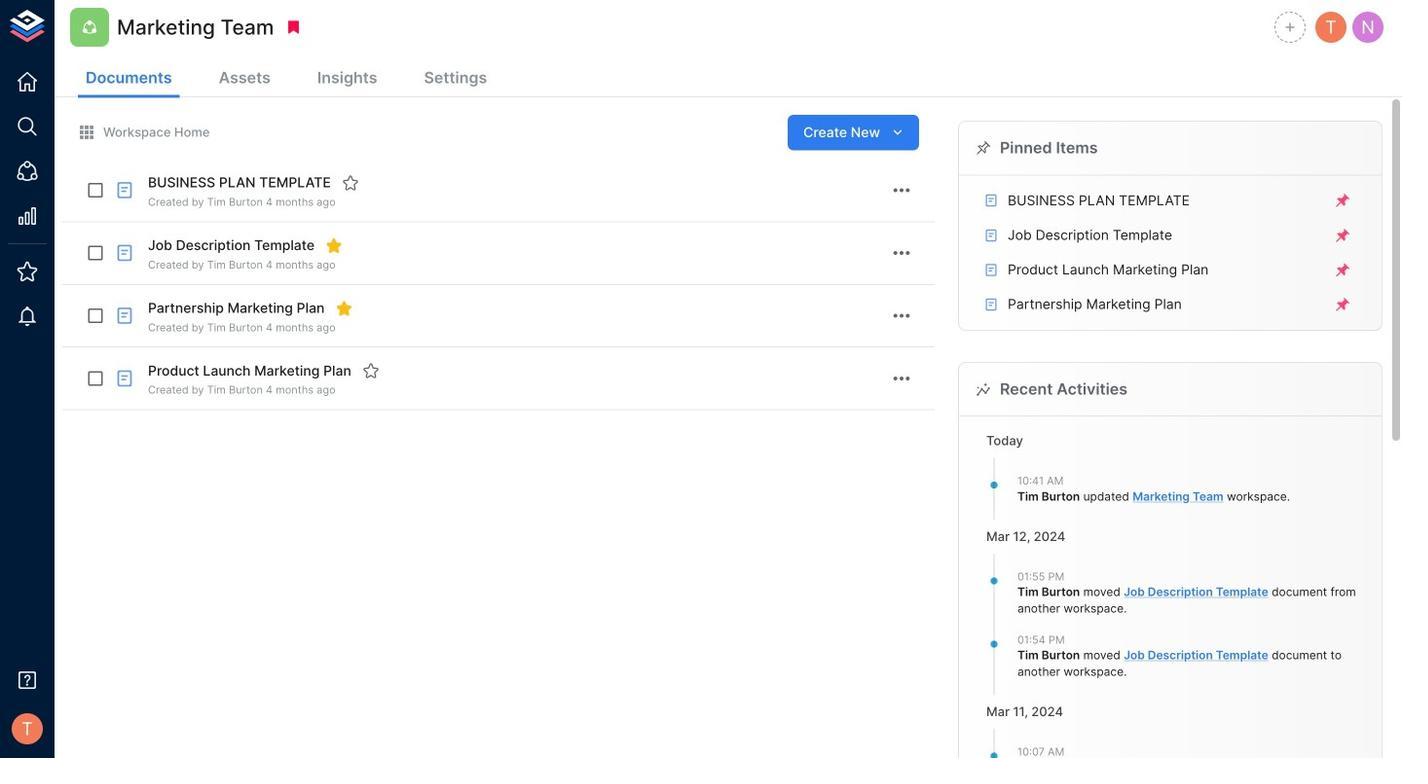 Task type: vqa. For each thing, say whether or not it's contained in the screenshot.
Unpin icon to the middle
yes



Task type: describe. For each thing, give the bounding box(es) containing it.
1 horizontal spatial favorite image
[[362, 363, 380, 380]]

1 unpin image from the top
[[1335, 192, 1352, 210]]

2 unpin image from the top
[[1335, 227, 1352, 244]]



Task type: locate. For each thing, give the bounding box(es) containing it.
favorite image
[[342, 174, 359, 192], [362, 363, 380, 380]]

remove favorite image
[[336, 300, 353, 317]]

0 horizontal spatial favorite image
[[342, 174, 359, 192]]

unpin image
[[1335, 192, 1352, 210], [1335, 227, 1352, 244], [1335, 261, 1352, 279], [1335, 296, 1352, 314]]

remove bookmark image
[[285, 19, 302, 36]]

0 vertical spatial favorite image
[[342, 174, 359, 192]]

remove favorite image
[[326, 237, 343, 255]]

4 unpin image from the top
[[1335, 296, 1352, 314]]

1 vertical spatial favorite image
[[362, 363, 380, 380]]

3 unpin image from the top
[[1335, 261, 1352, 279]]



